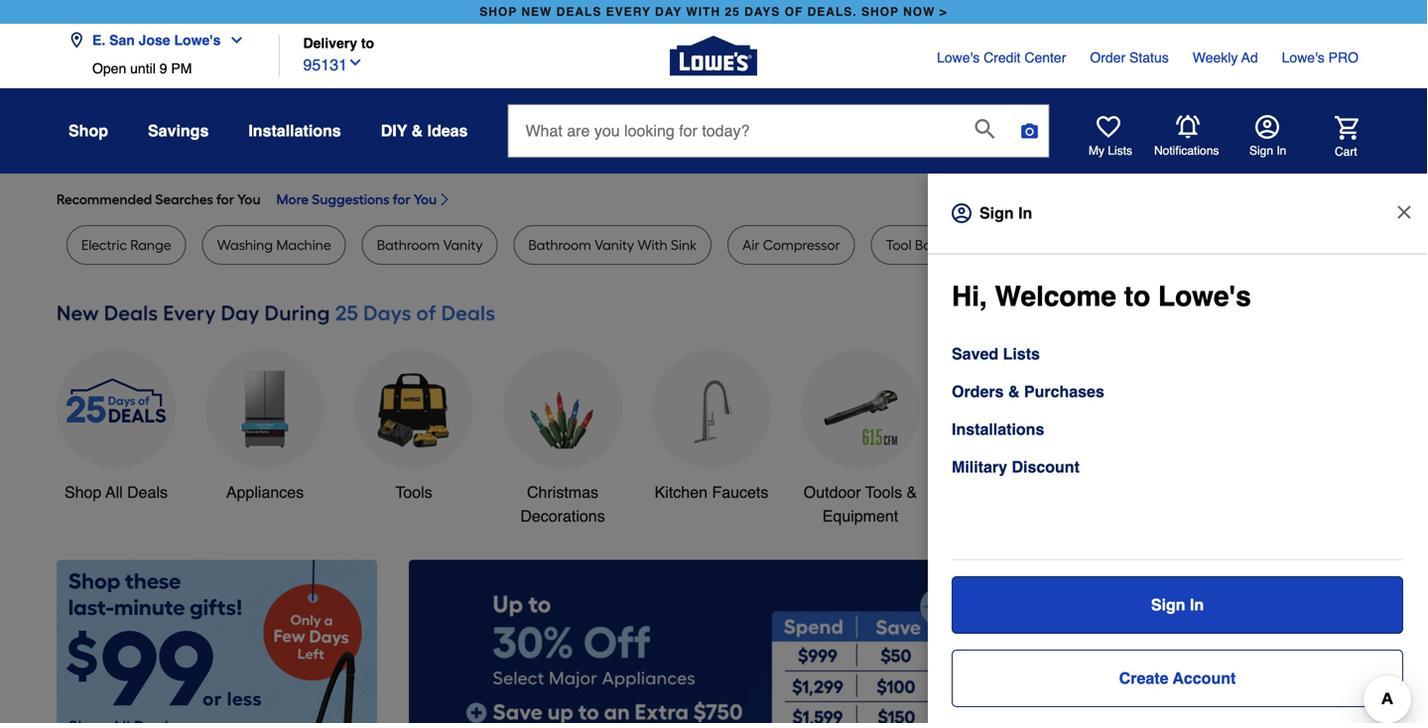 Task type: locate. For each thing, give the bounding box(es) containing it.
1 horizontal spatial sign in
[[1152, 596, 1205, 615]]

to down space
[[1125, 281, 1151, 313]]

1 horizontal spatial electric
[[984, 237, 1029, 254]]

0 horizontal spatial shop
[[480, 5, 517, 19]]

1 horizontal spatial you
[[414, 191, 437, 208]]

1 horizontal spatial shop
[[862, 5, 899, 19]]

2 horizontal spatial &
[[1009, 383, 1020, 401]]

e. san jose lowe's button
[[69, 20, 253, 61]]

lowe's
[[174, 32, 221, 48], [937, 50, 980, 66], [1283, 50, 1325, 66], [1159, 281, 1252, 313]]

vanity left with
[[595, 237, 634, 254]]

weekly ad link
[[1193, 48, 1259, 68]]

you for more suggestions for you
[[414, 191, 437, 208]]

shop
[[69, 122, 108, 140], [65, 484, 102, 502]]

bathroom down the chevron right image
[[377, 237, 440, 254]]

shop left all
[[65, 484, 102, 502]]

sign in down lowe's home improvement account image
[[1250, 144, 1287, 158]]

electric for electric fireplace
[[984, 237, 1029, 254]]

2 horizontal spatial sign in
[[1250, 144, 1287, 158]]

more suggestions for you
[[276, 191, 437, 208]]

to
[[361, 35, 374, 51], [1125, 281, 1151, 313]]

shop all deals
[[65, 484, 168, 502]]

0 vertical spatial to
[[361, 35, 374, 51]]

shop left now
[[862, 5, 899, 19]]

diy
[[381, 122, 407, 140]]

electric left "fireplace"
[[984, 237, 1029, 254]]

air compressor
[[743, 237, 841, 254]]

recommended searches for you heading
[[57, 190, 1371, 210]]

to up chevron down icon
[[361, 35, 374, 51]]

1 vertical spatial to
[[1125, 281, 1151, 313]]

0 vertical spatial shop
[[69, 122, 108, 140]]

notifications
[[1155, 144, 1220, 158]]

0 horizontal spatial to
[[361, 35, 374, 51]]

kitchen faucets
[[655, 484, 769, 502]]

you for recommended searches for you
[[237, 191, 261, 208]]

appliances
[[226, 484, 304, 502]]

pm
[[171, 61, 192, 76]]

fireplace
[[1033, 237, 1090, 254]]

shop down the open
[[69, 122, 108, 140]]

snow
[[1268, 237, 1303, 254]]

1 bathroom from the left
[[377, 237, 440, 254]]

0 horizontal spatial installations
[[249, 122, 341, 140]]

order status link
[[1091, 48, 1169, 68]]

sign in up electric fireplace
[[980, 204, 1033, 222]]

create account
[[1120, 670, 1237, 688]]

electric
[[81, 237, 127, 254], [984, 237, 1029, 254]]

chevron right image
[[437, 192, 453, 208]]

snow blower
[[1268, 237, 1349, 254]]

1 electric from the left
[[81, 237, 127, 254]]

2 horizontal spatial in
[[1277, 144, 1287, 158]]

deals
[[557, 5, 602, 19]]

sign
[[1250, 144, 1274, 158], [980, 204, 1014, 222], [1152, 596, 1186, 615]]

1 horizontal spatial installations
[[952, 421, 1045, 439]]

2 vertical spatial in
[[1190, 596, 1205, 615]]

close image
[[1395, 203, 1415, 222]]

in down lowe's home improvement account image
[[1277, 144, 1287, 158]]

military discount
[[952, 458, 1080, 477]]

1 vertical spatial installations
[[952, 421, 1045, 439]]

in up account
[[1190, 596, 1205, 615]]

0 horizontal spatial tools
[[396, 484, 433, 502]]

1 vertical spatial in
[[1019, 204, 1033, 222]]

0 horizontal spatial &
[[412, 122, 423, 140]]

0 horizontal spatial for
[[216, 191, 234, 208]]

order
[[1091, 50, 1126, 66]]

suggestions
[[312, 191, 390, 208]]

lists up orders & purchases
[[1003, 345, 1041, 363]]

& right orders
[[1009, 383, 1020, 401]]

1 vertical spatial sign
[[980, 204, 1014, 222]]

until
[[130, 61, 156, 76]]

installations for installations button
[[249, 122, 341, 140]]

2 vertical spatial sign in
[[1152, 596, 1205, 615]]

in up electric fireplace
[[1019, 204, 1033, 222]]

1 horizontal spatial vanity
[[595, 237, 634, 254]]

vanity for bathroom vanity
[[443, 237, 483, 254]]

lowe's home improvement cart image
[[1336, 116, 1359, 140]]

1 vertical spatial lists
[[1003, 345, 1041, 363]]

1 horizontal spatial in
[[1190, 596, 1205, 615]]

deals
[[127, 484, 168, 502]]

shop left new
[[480, 5, 517, 19]]

you
[[237, 191, 261, 208], [414, 191, 437, 208]]

weekly
[[1193, 50, 1239, 66]]

2 you from the left
[[414, 191, 437, 208]]

0 vertical spatial in
[[1277, 144, 1287, 158]]

lowe's inside button
[[174, 32, 221, 48]]

outdoor tools & equipment
[[804, 484, 918, 526]]

2 tools from the left
[[866, 484, 903, 502]]

installations link
[[952, 418, 1045, 442]]

installations
[[249, 122, 341, 140], [952, 421, 1045, 439]]

lowe's home improvement notification center image
[[1177, 115, 1200, 139]]

1 horizontal spatial for
[[393, 191, 411, 208]]

25
[[725, 5, 740, 19]]

washing
[[217, 237, 273, 254]]

christmas decorations
[[521, 484, 605, 526]]

my lists link
[[1089, 115, 1133, 159]]

0 horizontal spatial vanity
[[443, 237, 483, 254]]

sign in
[[1250, 144, 1287, 158], [980, 204, 1033, 222], [1152, 596, 1205, 615]]

lowe's up pm at top
[[174, 32, 221, 48]]

None search field
[[508, 104, 1050, 176]]

open
[[92, 61, 126, 76]]

installations up military discount
[[952, 421, 1045, 439]]

create
[[1120, 670, 1169, 688]]

1 vertical spatial shop
[[65, 484, 102, 502]]

military
[[952, 458, 1008, 477]]

electric for electric range
[[81, 237, 127, 254]]

you left more
[[237, 191, 261, 208]]

with
[[638, 237, 668, 254]]

2 vertical spatial &
[[907, 484, 918, 502]]

you up the bathroom vanity
[[414, 191, 437, 208]]

1 horizontal spatial lists
[[1108, 144, 1133, 158]]

lists right my
[[1108, 144, 1133, 158]]

new
[[522, 5, 552, 19]]

weekly ad
[[1193, 50, 1259, 66]]

discount
[[1012, 458, 1080, 477]]

0 horizontal spatial in
[[1019, 204, 1033, 222]]

electric range
[[81, 237, 171, 254]]

1 vertical spatial &
[[1009, 383, 1020, 401]]

95131
[[303, 56, 348, 74]]

of
[[785, 5, 804, 19]]

sign in up create account
[[1152, 596, 1205, 615]]

2 vanity from the left
[[595, 237, 634, 254]]

installations for installations link
[[952, 421, 1045, 439]]

0 horizontal spatial you
[[237, 191, 261, 208]]

delivery
[[303, 35, 357, 51]]

shop
[[480, 5, 517, 19], [862, 5, 899, 19]]

vanity down the chevron right image
[[443, 237, 483, 254]]

0 horizontal spatial electric
[[81, 237, 127, 254]]

1 horizontal spatial to
[[1125, 281, 1151, 313]]

tools link
[[354, 350, 474, 505]]

2 for from the left
[[393, 191, 411, 208]]

& inside outdoor tools & equipment
[[907, 484, 918, 502]]

location image
[[69, 32, 84, 48]]

christmas
[[527, 484, 599, 502]]

2 vertical spatial sign
[[1152, 596, 1186, 615]]

2 bathroom from the left
[[529, 237, 592, 254]]

1 for from the left
[[216, 191, 234, 208]]

1 horizontal spatial &
[[907, 484, 918, 502]]

search image
[[976, 119, 995, 139]]

deals.
[[808, 5, 858, 19]]

1 horizontal spatial sign
[[1152, 596, 1186, 615]]

1 horizontal spatial tools
[[866, 484, 903, 502]]

&
[[412, 122, 423, 140], [1009, 383, 1020, 401], [907, 484, 918, 502]]

shop these last-minute gifts. $99 or less. quantities are limited and won't last. image
[[57, 560, 377, 724]]

in inside button
[[1277, 144, 1287, 158]]

95131 button
[[303, 51, 363, 77]]

for for suggestions
[[393, 191, 411, 208]]

& for diy
[[412, 122, 423, 140]]

0 horizontal spatial sign
[[980, 204, 1014, 222]]

equipment
[[823, 507, 899, 526]]

& right outdoor
[[907, 484, 918, 502]]

lowe's left credit
[[937, 50, 980, 66]]

0 vertical spatial sign in
[[1250, 144, 1287, 158]]

0 vertical spatial lists
[[1108, 144, 1133, 158]]

in
[[1277, 144, 1287, 158], [1019, 204, 1033, 222], [1190, 596, 1205, 615]]

& inside button
[[412, 122, 423, 140]]

diy & ideas button
[[381, 113, 468, 149]]

bathroom left with
[[529, 237, 592, 254]]

status
[[1130, 50, 1169, 66]]

0 vertical spatial installations
[[249, 122, 341, 140]]

installations up more
[[249, 122, 341, 140]]

sign up create account
[[1152, 596, 1186, 615]]

heater
[[1179, 237, 1222, 254]]

2 horizontal spatial sign
[[1250, 144, 1274, 158]]

1 horizontal spatial bathroom
[[529, 237, 592, 254]]

saved
[[952, 345, 999, 363]]

1 you from the left
[[237, 191, 261, 208]]

0 horizontal spatial lists
[[1003, 345, 1041, 363]]

electric down recommended
[[81, 237, 127, 254]]

for for searches
[[216, 191, 234, 208]]

for
[[216, 191, 234, 208], [393, 191, 411, 208]]

savings button
[[148, 113, 209, 149]]

recommended
[[57, 191, 152, 208]]

0 horizontal spatial bathroom
[[377, 237, 440, 254]]

2 electric from the left
[[984, 237, 1029, 254]]

1 vanity from the left
[[443, 237, 483, 254]]

range
[[130, 237, 171, 254]]

1 vertical spatial sign in
[[980, 204, 1033, 222]]

0 vertical spatial sign
[[1250, 144, 1274, 158]]

sign up electric fireplace
[[980, 204, 1014, 222]]

0 vertical spatial &
[[412, 122, 423, 140]]

& right diy
[[412, 122, 423, 140]]

sign down lowe's home improvement account image
[[1250, 144, 1274, 158]]

bathroom vanity
[[377, 237, 483, 254]]

for left the chevron right image
[[393, 191, 411, 208]]

sign in link
[[952, 577, 1404, 634]]

space heater
[[1136, 237, 1222, 254]]

cart button
[[1308, 116, 1359, 160]]

1 shop from the left
[[480, 5, 517, 19]]

lowe's credit center link
[[937, 48, 1067, 68]]

for right searches
[[216, 191, 234, 208]]



Task type: vqa. For each thing, say whether or not it's contained in the screenshot.
Tools
yes



Task type: describe. For each thing, give the bounding box(es) containing it.
& for orders
[[1009, 383, 1020, 401]]

compressor
[[763, 237, 841, 254]]

air
[[743, 237, 760, 254]]

now
[[904, 5, 936, 19]]

military discount link
[[952, 456, 1080, 480]]

bathroom for bathroom vanity with sink
[[529, 237, 592, 254]]

searches
[[155, 191, 213, 208]]

camera image
[[1020, 121, 1040, 141]]

every
[[606, 5, 651, 19]]

shop new deals every day with 25 days of deals. shop now > link
[[476, 0, 952, 24]]

kitchen
[[655, 484, 708, 502]]

center
[[1025, 50, 1067, 66]]

orders & purchases
[[952, 383, 1105, 401]]

shop button
[[69, 113, 108, 149]]

tool
[[886, 237, 912, 254]]

installations button
[[249, 113, 341, 149]]

hi, welcome to lowe's
[[952, 281, 1252, 313]]

days
[[745, 5, 781, 19]]

my lists
[[1089, 144, 1133, 158]]

vanity for bathroom vanity with sink
[[595, 237, 634, 254]]

cart
[[1336, 145, 1358, 159]]

appliances link
[[206, 350, 325, 505]]

shop new deals every day with 25 days of deals. shop now >
[[480, 5, 948, 19]]

machine
[[276, 237, 331, 254]]

box
[[915, 237, 938, 254]]

my
[[1089, 144, 1105, 158]]

sink
[[671, 237, 697, 254]]

ideas
[[427, 122, 468, 140]]

with
[[687, 5, 721, 19]]

day
[[655, 5, 682, 19]]

shop all deals link
[[57, 350, 176, 505]]

open until 9 pm
[[92, 61, 192, 76]]

1 tools from the left
[[396, 484, 433, 502]]

blower
[[1306, 237, 1349, 254]]

lowe's pro link
[[1283, 48, 1359, 68]]

electric fireplace
[[984, 237, 1090, 254]]

welcome
[[995, 281, 1117, 313]]

delivery to
[[303, 35, 374, 51]]

lowe's pro
[[1283, 50, 1359, 66]]

account
[[1173, 670, 1237, 688]]

saved lists link
[[952, 343, 1041, 366]]

e. san jose lowe's
[[92, 32, 221, 48]]

lowe's home improvement lists image
[[1097, 115, 1121, 139]]

2 shop from the left
[[862, 5, 899, 19]]

washing machine
[[217, 237, 331, 254]]

pro
[[1329, 50, 1359, 66]]

decorations
[[521, 507, 605, 526]]

orders
[[952, 383, 1004, 401]]

san
[[109, 32, 135, 48]]

tool box
[[886, 237, 938, 254]]

shop for shop
[[69, 122, 108, 140]]

chevron down image
[[348, 55, 363, 71]]

tools inside outdoor tools & equipment
[[866, 484, 903, 502]]

lists for my lists
[[1108, 144, 1133, 158]]

faucets
[[712, 484, 769, 502]]

sign inside sign in "link"
[[1152, 596, 1186, 615]]

sign inside sign in button
[[1250, 144, 1274, 158]]

hi,
[[952, 281, 988, 313]]

new deals every day during 25 days of deals image
[[57, 297, 1371, 330]]

recommended searches for you
[[57, 191, 261, 208]]

purchases
[[1025, 383, 1105, 401]]

bathroom for bathroom vanity
[[377, 237, 440, 254]]

outdoor
[[804, 484, 861, 502]]

lowe's left "pro"
[[1283, 50, 1325, 66]]

more suggestions for you link
[[276, 190, 453, 210]]

lowe's down heater
[[1159, 281, 1252, 313]]

order status
[[1091, 50, 1169, 66]]

orders & purchases link
[[952, 380, 1105, 404]]

chevron down image
[[221, 32, 245, 48]]

more
[[276, 191, 309, 208]]

lists for saved lists
[[1003, 345, 1041, 363]]

ad
[[1242, 50, 1259, 66]]

christmas decorations link
[[503, 350, 623, 529]]

sign in inside "link"
[[1152, 596, 1205, 615]]

e.
[[92, 32, 105, 48]]

savings
[[148, 122, 209, 140]]

lowe's home improvement logo image
[[670, 12, 758, 100]]

sign in button
[[1250, 115, 1287, 159]]

0 horizontal spatial sign in
[[980, 204, 1033, 222]]

create account link
[[952, 650, 1404, 708]]

>
[[940, 5, 948, 19]]

up to 30 percent off select major appliances. plus, save up to an extra $750 on major appliances. image
[[409, 560, 1371, 724]]

lowe's home improvement account image
[[1256, 115, 1280, 139]]

shop for shop all deals
[[65, 484, 102, 502]]

in inside "link"
[[1190, 596, 1205, 615]]

Search Query text field
[[509, 105, 960, 157]]

bathroom vanity with sink
[[529, 237, 697, 254]]



